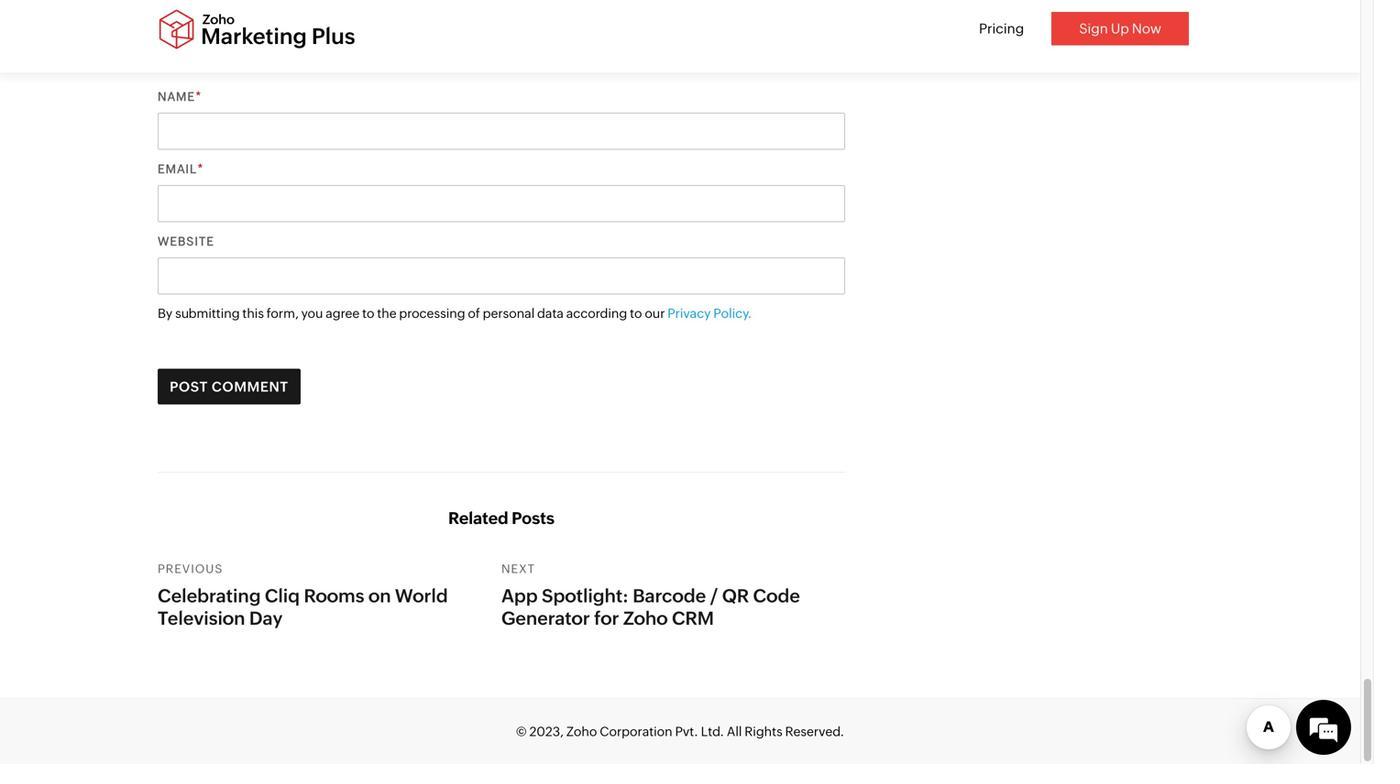 Task type: describe. For each thing, give the bounding box(es) containing it.
next
[[502, 563, 535, 576]]

the
[[377, 306, 397, 321]]

Name text field
[[158, 113, 846, 150]]

you
[[301, 306, 323, 321]]

rights
[[745, 725, 783, 740]]

corporation
[[600, 725, 673, 740]]

code
[[753, 586, 801, 607]]

celebrating
[[158, 586, 261, 607]]

zoho inside app spotlight: barcode / qr code generator for zoho crm
[[623, 609, 668, 630]]

reserved.
[[786, 725, 845, 740]]

all
[[727, 725, 742, 740]]

Email email field
[[158, 185, 846, 222]]

related
[[448, 510, 508, 528]]

of
[[468, 306, 480, 321]]

* for email *
[[197, 161, 203, 176]]

pricing
[[979, 21, 1025, 37]]

pvt.
[[675, 725, 699, 740]]

up
[[1111, 21, 1130, 37]]

generator
[[502, 609, 590, 630]]

app spotlight: barcode / qr code generator for zoho crm
[[502, 586, 801, 630]]

name *
[[158, 89, 201, 104]]

according
[[567, 306, 628, 321]]

app
[[502, 586, 538, 607]]

rooms
[[304, 586, 365, 607]]

1 to from the left
[[362, 306, 375, 321]]

agree
[[326, 306, 360, 321]]

television
[[158, 609, 245, 630]]

day
[[249, 609, 283, 630]]

posts
[[512, 510, 555, 528]]

* for name *
[[195, 89, 201, 104]]

processing
[[399, 306, 465, 321]]

for
[[594, 609, 619, 630]]

previous
[[158, 563, 223, 576]]

spotlight:
[[542, 586, 629, 607]]



Task type: vqa. For each thing, say whether or not it's contained in the screenshot.
Subscribe
no



Task type: locate. For each thing, give the bounding box(es) containing it.
None submit
[[158, 369, 301, 405]]

by submitting this form, you agree to the processing of personal data according to our privacy policy.
[[158, 306, 752, 321]]

1 horizontal spatial zoho
[[623, 609, 668, 630]]

email
[[158, 162, 197, 176]]

0 horizontal spatial zoho
[[566, 725, 597, 740]]

2023,
[[530, 725, 564, 740]]

sign up now
[[1080, 21, 1162, 37]]

form,
[[267, 306, 299, 321]]

Website text field
[[158, 258, 846, 295]]

0 vertical spatial zoho
[[623, 609, 668, 630]]

sign up now link
[[1052, 12, 1189, 45]]

barcode
[[633, 586, 706, 607]]

* up email *
[[195, 89, 201, 104]]

by
[[158, 306, 173, 321]]

0 horizontal spatial to
[[362, 306, 375, 321]]

qr
[[723, 586, 749, 607]]

privacy
[[668, 306, 711, 321]]

data
[[537, 306, 564, 321]]

/
[[710, 586, 718, 607]]

on
[[369, 586, 391, 607]]

zoho
[[623, 609, 668, 630], [566, 725, 597, 740]]

celebrating cliq rooms on world television day
[[158, 586, 448, 630]]

related posts
[[448, 510, 555, 528]]

zoho down barcode
[[623, 609, 668, 630]]

©
[[516, 725, 527, 740]]

crm
[[672, 609, 714, 630]]

© 2023, zoho corporation pvt. ltd. all rights reserved.
[[516, 725, 845, 740]]

to left the our
[[630, 306, 642, 321]]

ltd.
[[701, 725, 725, 740]]

main content
[[144, 0, 859, 699]]

cliq
[[265, 586, 300, 607]]

privacy policy. link
[[668, 306, 752, 321]]

this
[[242, 306, 264, 321]]

1 vertical spatial *
[[197, 161, 203, 176]]

world
[[395, 586, 448, 607]]

email *
[[158, 161, 203, 176]]

name
[[158, 90, 195, 104]]

1 vertical spatial zoho
[[566, 725, 597, 740]]

Comment text field
[[158, 0, 846, 72]]

2 to from the left
[[630, 306, 642, 321]]

sign
[[1080, 21, 1109, 37]]

to left 'the'
[[362, 306, 375, 321]]

submitting
[[175, 306, 240, 321]]

policy.
[[714, 306, 752, 321]]

website
[[158, 235, 214, 248]]

1 horizontal spatial to
[[630, 306, 642, 321]]

our
[[645, 306, 665, 321]]

pricing link
[[979, 21, 1025, 37]]

main content containing celebrating cliq rooms on world television day
[[144, 0, 859, 699]]

zoho right 2023,
[[566, 725, 597, 740]]

to
[[362, 306, 375, 321], [630, 306, 642, 321]]

0 vertical spatial *
[[195, 89, 201, 104]]

personal
[[483, 306, 535, 321]]

now
[[1132, 21, 1162, 37]]

*
[[195, 89, 201, 104], [197, 161, 203, 176]]

* up the website
[[197, 161, 203, 176]]



